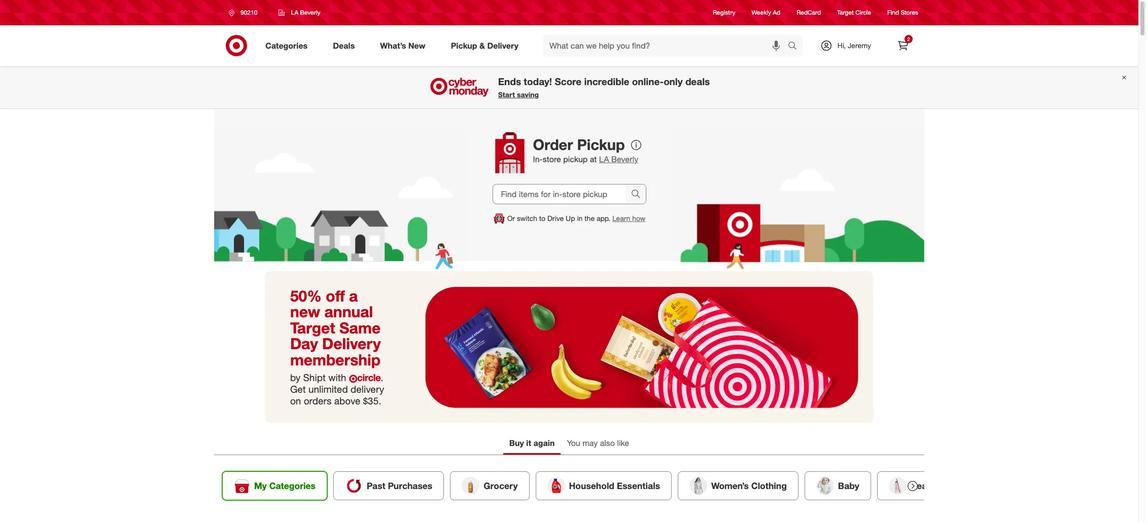 Task type: describe. For each thing, give the bounding box(es) containing it.
circle
[[357, 372, 381, 384]]

grocery button
[[450, 472, 530, 501]]

la inside dropdown button
[[291, 9, 299, 16]]

cyber monday target deals image
[[429, 75, 490, 99]]

drive
[[548, 214, 564, 223]]

What can we help you find? suggestions appear below search field
[[544, 35, 791, 57]]

&
[[480, 40, 485, 51]]

.
[[381, 372, 383, 384]]

household
[[569, 481, 615, 492]]

today!
[[524, 76, 552, 88]]

or
[[507, 214, 515, 223]]

score
[[555, 76, 582, 88]]

get
[[290, 384, 306, 395]]

new
[[408, 40, 426, 51]]

saving
[[517, 90, 539, 99]]

deals
[[333, 40, 355, 51]]

pickup & delivery
[[451, 40, 519, 51]]

50%
[[290, 287, 322, 305]]

delivery inside 50% off a new annual target same day delivery membership
[[322, 334, 381, 353]]

find
[[888, 9, 899, 16]]

ends
[[498, 76, 521, 88]]

2
[[908, 36, 910, 42]]

incredible
[[584, 76, 630, 88]]

what's new link
[[372, 35, 438, 57]]

pickup & delivery link
[[442, 35, 531, 57]]

buy it again
[[509, 438, 555, 449]]

household essentials
[[569, 481, 660, 492]]

hi,
[[838, 41, 846, 50]]

in-store pickup at la beverly
[[533, 154, 639, 165]]

annual
[[324, 303, 373, 321]]

by
[[290, 372, 301, 384]]

start
[[498, 90, 515, 99]]

past purchases
[[367, 481, 433, 492]]

same
[[340, 318, 381, 337]]

. get unlimited delivery on orders above $35.
[[290, 372, 384, 407]]

my categories button
[[222, 472, 327, 501]]

past
[[367, 481, 386, 492]]

redcard link
[[797, 8, 821, 17]]

it
[[526, 438, 531, 449]]

beauty button
[[877, 472, 952, 501]]

2 link
[[892, 35, 915, 57]]

redcard
[[797, 9, 821, 16]]

in
[[577, 214, 583, 223]]

membership
[[290, 350, 381, 369]]

delivery
[[351, 384, 384, 395]]

Find items for in-store pickup search field
[[493, 185, 626, 204]]

deals
[[686, 76, 710, 88]]

search button
[[784, 35, 808, 59]]

past purchases button
[[333, 472, 444, 501]]

women's clothing
[[712, 481, 787, 492]]

essentials
[[617, 481, 660, 492]]

1 horizontal spatial pickup
[[577, 136, 625, 154]]

my categories
[[254, 481, 316, 492]]

beauty
[[911, 481, 941, 492]]

clothing
[[752, 481, 787, 492]]

ad
[[773, 9, 781, 16]]

pickup
[[564, 154, 588, 165]]

new
[[290, 303, 320, 321]]

90210
[[241, 9, 257, 16]]

target circle
[[837, 9, 871, 16]]

la beverly
[[291, 9, 320, 16]]

above
[[334, 395, 361, 407]]

registry link
[[713, 8, 736, 17]]

you may also like link
[[561, 434, 635, 455]]

app.
[[597, 214, 611, 223]]

learn
[[613, 214, 630, 223]]

1 horizontal spatial beverly
[[612, 154, 639, 165]]

or switch to drive up in the app. learn how
[[507, 214, 646, 223]]

the
[[585, 214, 595, 223]]



Task type: vqa. For each thing, say whether or not it's contained in the screenshot.
2147
no



Task type: locate. For each thing, give the bounding box(es) containing it.
circle
[[856, 9, 871, 16]]

categories right my
[[269, 481, 316, 492]]

how
[[632, 214, 646, 223]]

learn how button
[[613, 214, 646, 224]]

baby button
[[805, 472, 871, 501]]

0 horizontal spatial delivery
[[322, 334, 381, 353]]

day
[[290, 334, 318, 353]]

1 vertical spatial delivery
[[322, 334, 381, 353]]

up
[[566, 214, 575, 223]]

la beverly button
[[272, 4, 327, 22]]

beverly up categories link
[[300, 9, 320, 16]]

1 vertical spatial la
[[599, 154, 609, 165]]

1 vertical spatial target
[[290, 318, 335, 337]]

la up categories link
[[291, 9, 299, 16]]

weekly ad
[[752, 9, 781, 16]]

0 horizontal spatial la
[[291, 9, 299, 16]]

jeremy
[[848, 41, 871, 50]]

only
[[664, 76, 683, 88]]

target inside 50% off a new annual target same day delivery membership
[[290, 318, 335, 337]]

again
[[534, 438, 555, 449]]

categories down la beverly dropdown button
[[265, 40, 308, 51]]

categories inside button
[[269, 481, 316, 492]]

0 vertical spatial pickup
[[451, 40, 477, 51]]

in-
[[533, 154, 543, 165]]

la
[[291, 9, 299, 16], [599, 154, 609, 165]]

a
[[349, 287, 358, 305]]

switch
[[517, 214, 537, 223]]

pickup up "at"
[[577, 136, 625, 154]]

orders
[[304, 395, 332, 407]]

target left circle
[[837, 9, 854, 16]]

delivery
[[487, 40, 519, 51], [322, 334, 381, 353]]

0 vertical spatial beverly
[[300, 9, 320, 16]]

buy
[[509, 438, 524, 449]]

shipt
[[303, 372, 326, 384]]

with
[[328, 372, 346, 384]]

beverly
[[300, 9, 320, 16], [612, 154, 639, 165]]

off
[[326, 287, 345, 305]]

at
[[590, 154, 597, 165]]

by shipt with
[[290, 372, 349, 384]]

target
[[837, 9, 854, 16], [290, 318, 335, 337]]

1 vertical spatial categories
[[269, 481, 316, 492]]

0 vertical spatial categories
[[265, 40, 308, 51]]

like
[[617, 438, 629, 449]]

you
[[567, 438, 580, 449]]

order
[[533, 136, 573, 154]]

50% off a new annual target same day delivery membership
[[290, 287, 381, 369]]

order pickup
[[533, 136, 625, 154]]

90210 button
[[222, 4, 268, 22]]

to
[[539, 214, 546, 223]]

unlimited
[[309, 384, 348, 395]]

weekly
[[752, 9, 771, 16]]

purchases
[[388, 481, 433, 492]]

find stores
[[888, 9, 919, 16]]

you may also like
[[567, 438, 629, 449]]

target down the 50%
[[290, 318, 335, 337]]

grocery
[[484, 481, 518, 492]]

target black friday image
[[265, 272, 874, 424]]

delivery down annual
[[322, 334, 381, 353]]

stores
[[901, 9, 919, 16]]

hi, jeremy
[[838, 41, 871, 50]]

0 vertical spatial target
[[837, 9, 854, 16]]

1 horizontal spatial la
[[599, 154, 609, 165]]

what's new
[[380, 40, 426, 51]]

0 horizontal spatial target
[[290, 318, 335, 337]]

1 horizontal spatial delivery
[[487, 40, 519, 51]]

baby
[[838, 481, 860, 492]]

pickup left the &
[[451, 40, 477, 51]]

also
[[600, 438, 615, 449]]

categories
[[265, 40, 308, 51], [269, 481, 316, 492]]

0 horizontal spatial pickup
[[451, 40, 477, 51]]

target circle link
[[837, 8, 871, 17]]

women's
[[712, 481, 749, 492]]

household essentials button
[[536, 472, 672, 501]]

categories link
[[257, 35, 320, 57]]

beverly inside dropdown button
[[300, 9, 320, 16]]

search
[[784, 41, 808, 52]]

$35.
[[363, 395, 381, 407]]

0 vertical spatial la
[[291, 9, 299, 16]]

1 horizontal spatial target
[[837, 9, 854, 16]]

on
[[290, 395, 301, 407]]

registry
[[713, 9, 736, 16]]

delivery right the &
[[487, 40, 519, 51]]

women's clothing button
[[678, 472, 799, 501]]

beverly right "at"
[[612, 154, 639, 165]]

deals link
[[324, 35, 368, 57]]

1 vertical spatial beverly
[[612, 154, 639, 165]]

find stores link
[[888, 8, 919, 17]]

0 vertical spatial delivery
[[487, 40, 519, 51]]

1 vertical spatial pickup
[[577, 136, 625, 154]]

ends today! score incredible online-only deals start saving
[[498, 76, 710, 99]]

weekly ad link
[[752, 8, 781, 17]]

online-
[[632, 76, 664, 88]]

may
[[583, 438, 598, 449]]

my
[[254, 481, 267, 492]]

la right "at"
[[599, 154, 609, 165]]

0 horizontal spatial beverly
[[300, 9, 320, 16]]



